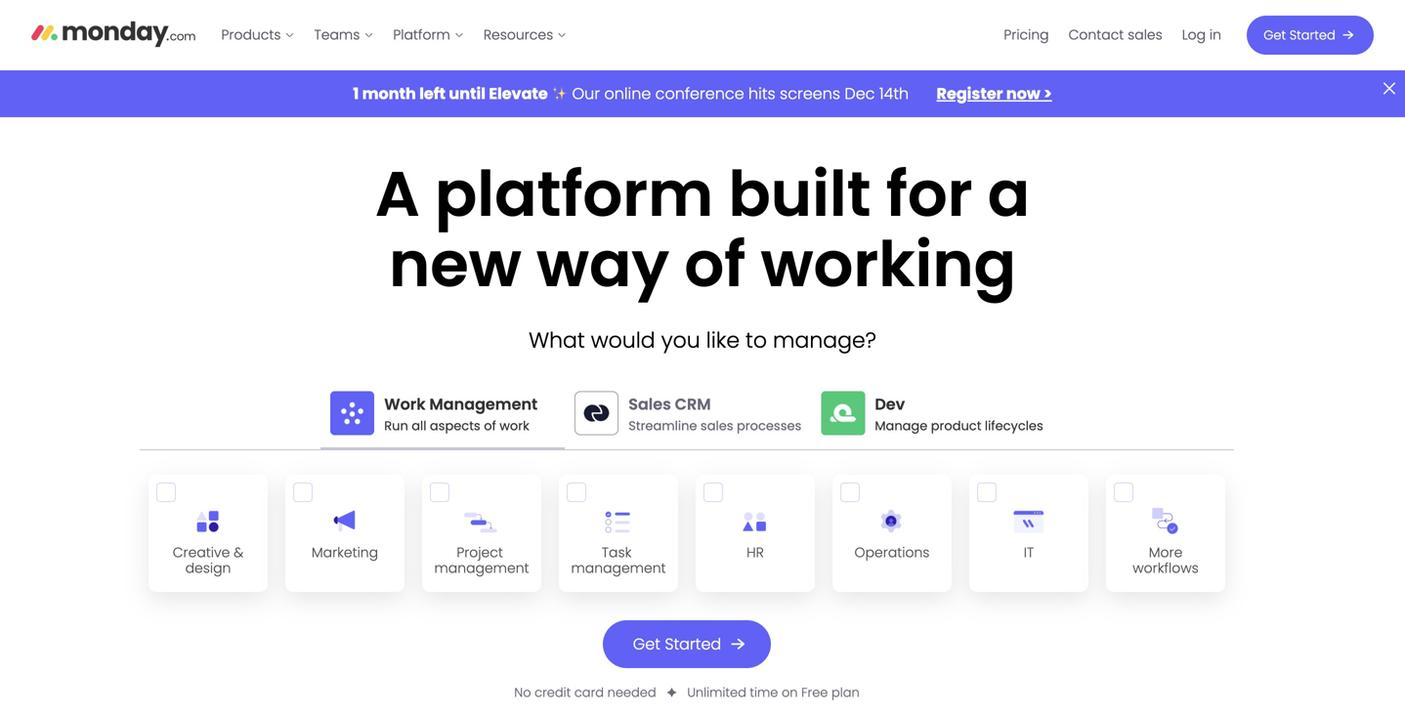 Task type: describe. For each thing, give the bounding box(es) containing it.
crm
[[675, 393, 711, 415]]

more image
[[1146, 502, 1186, 541]]

it
[[1024, 543, 1035, 562]]

started inside main element
[[1290, 26, 1336, 44]]

to
[[746, 326, 767, 356]]

for
[[886, 151, 973, 238]]

platform link
[[384, 20, 474, 51]]

run
[[384, 417, 408, 435]]

credit
[[535, 684, 571, 702]]

management
[[430, 393, 538, 415]]

management for task
[[571, 559, 666, 578]]

left
[[420, 83, 446, 105]]

log in
[[1183, 25, 1222, 44]]

monday.com logo image
[[31, 13, 196, 54]]

1 month left until elevate ✨ our online conference hits screens dec 14th
[[353, 83, 914, 105]]

0 horizontal spatial get started button
[[603, 621, 772, 669]]

Project management checkbox
[[421, 474, 543, 593]]

free
[[802, 684, 828, 702]]

ops image
[[873, 502, 912, 541]]

no credit card needed   ✦    unlimited time on free plan
[[515, 684, 860, 702]]

IT checkbox
[[969, 474, 1090, 593]]

online
[[605, 83, 651, 105]]

0 horizontal spatial started
[[665, 633, 722, 655]]

&
[[234, 543, 244, 562]]

get started button inside main element
[[1247, 16, 1374, 55]]

✨
[[552, 83, 568, 105]]

More workflows checkbox
[[1106, 474, 1227, 593]]

lifecycles
[[985, 417, 1044, 435]]

work
[[500, 417, 530, 435]]

time
[[750, 684, 779, 702]]

dec
[[845, 83, 875, 105]]

plan
[[832, 684, 860, 702]]

card
[[575, 684, 604, 702]]

contact
[[1069, 25, 1125, 44]]

sales crm streamline sales processes
[[629, 393, 802, 435]]

more workflows
[[1133, 543, 1199, 578]]

in
[[1210, 25, 1222, 44]]

pricing link
[[995, 20, 1059, 51]]

project
[[457, 543, 503, 562]]

teams link
[[304, 20, 384, 51]]

wm color image
[[331, 391, 375, 435]]

our
[[572, 83, 600, 105]]

would
[[591, 326, 656, 356]]

list containing products
[[212, 0, 577, 70]]

processes
[[737, 417, 802, 435]]

operations
[[855, 543, 930, 562]]

dev
[[875, 393, 906, 415]]

sales inside button
[[1128, 25, 1163, 44]]

on
[[782, 684, 798, 702]]

task image
[[599, 502, 639, 541]]

work
[[384, 393, 426, 415]]

a
[[375, 151, 420, 238]]

what would you like to manage?
[[529, 326, 877, 356]]

group containing creative & design
[[140, 466, 1235, 601]]

of inside work management run all aspects of work
[[484, 417, 496, 435]]

get for left get started button
[[633, 633, 661, 655]]

working
[[761, 221, 1017, 309]]

hr
[[747, 543, 764, 562]]

work management run all aspects of work
[[384, 393, 538, 435]]

log in link
[[1173, 20, 1232, 51]]

platform
[[435, 151, 714, 238]]

sales
[[629, 393, 671, 415]]

creative
[[173, 543, 230, 562]]

dev dark image
[[822, 391, 865, 435]]

marketing
[[312, 543, 378, 562]]



Task type: locate. For each thing, give the bounding box(es) containing it.
new
[[389, 221, 522, 309]]

conference
[[656, 83, 745, 105]]

project management
[[434, 543, 529, 578]]

more
[[1149, 543, 1183, 562]]

manage?
[[773, 326, 877, 356]]

sales down crm
[[701, 417, 734, 435]]

1 horizontal spatial sales
[[1128, 25, 1163, 44]]

task management
[[571, 543, 666, 578]]

1 vertical spatial sales
[[701, 417, 734, 435]]

1 horizontal spatial list
[[995, 0, 1232, 70]]

all
[[412, 417, 427, 435]]

products
[[221, 25, 281, 44]]

1 horizontal spatial started
[[1290, 26, 1336, 44]]

wm dark image
[[331, 391, 375, 435]]

marketing image
[[325, 502, 365, 541]]

dev color image
[[822, 391, 865, 435]]

log
[[1183, 25, 1206, 44]]

management down task 'icon'
[[571, 559, 666, 578]]

hits
[[749, 83, 776, 105]]

crm color image
[[575, 391, 619, 435]]

>
[[1044, 83, 1053, 105]]

14th
[[880, 83, 909, 105]]

until
[[449, 83, 486, 105]]

get
[[1264, 26, 1287, 44], [633, 633, 661, 655]]

get up needed
[[633, 633, 661, 655]]

workflows
[[1133, 559, 1199, 578]]

1 vertical spatial started
[[665, 633, 722, 655]]

get started inside main element
[[1264, 26, 1336, 44]]

1 list from the left
[[212, 0, 577, 70]]

0 vertical spatial get started
[[1264, 26, 1336, 44]]

Task management checkbox
[[558, 474, 679, 593]]

dev manage product lifecycles
[[875, 393, 1044, 435]]

task
[[602, 543, 632, 562]]

Operations checkbox
[[832, 474, 953, 593]]

platform
[[393, 25, 450, 44]]

now
[[1007, 83, 1041, 105]]

needed
[[608, 684, 657, 702]]

of down management
[[484, 417, 496, 435]]

of up like
[[685, 221, 746, 309]]

1 horizontal spatial get started button
[[1247, 16, 1374, 55]]

management for project
[[434, 559, 529, 578]]

screens
[[780, 83, 841, 105]]

0 vertical spatial of
[[685, 221, 746, 309]]

Creative & design checkbox
[[148, 474, 269, 593]]

0 horizontal spatial management
[[434, 559, 529, 578]]

management
[[434, 559, 529, 578], [571, 559, 666, 578]]

1 vertical spatial get started
[[633, 633, 722, 655]]

1 horizontal spatial get started
[[1264, 26, 1336, 44]]

pricing
[[1004, 25, 1050, 44]]

get right 'in'
[[1264, 26, 1287, 44]]

get started button
[[1247, 16, 1374, 55], [603, 621, 772, 669]]

1
[[353, 83, 359, 105]]

creative design image
[[188, 502, 228, 541]]

0 horizontal spatial of
[[484, 417, 496, 435]]

0 vertical spatial get
[[1264, 26, 1287, 44]]

list containing pricing
[[995, 0, 1232, 70]]

started right 'in'
[[1290, 26, 1336, 44]]

HR checkbox
[[695, 474, 816, 593]]

Marketing checkbox
[[284, 474, 406, 593]]

contact sales
[[1069, 25, 1163, 44]]

group
[[140, 466, 1235, 601]]

0 vertical spatial get started button
[[1247, 16, 1374, 55]]

elevate
[[489, 83, 548, 105]]

0 horizontal spatial sales
[[701, 417, 734, 435]]

sales inside sales crm streamline sales processes
[[701, 417, 734, 435]]

0 vertical spatial sales
[[1128, 25, 1163, 44]]

contact sales button
[[1059, 20, 1173, 51]]

hr image
[[736, 502, 775, 541]]

2 management from the left
[[571, 559, 666, 578]]

sales
[[1128, 25, 1163, 44], [701, 417, 734, 435]]

streamline
[[629, 417, 697, 435]]

1 vertical spatial get
[[633, 633, 661, 655]]

register
[[937, 83, 1004, 105]]

1 horizontal spatial management
[[571, 559, 666, 578]]

management inside option
[[434, 559, 529, 578]]

way
[[537, 221, 670, 309]]

products link
[[212, 20, 304, 51]]

project management image
[[462, 502, 502, 541]]

list
[[212, 0, 577, 70], [995, 0, 1232, 70]]

0 horizontal spatial get
[[633, 633, 661, 655]]

0 horizontal spatial get started
[[633, 633, 722, 655]]

0 vertical spatial started
[[1290, 26, 1336, 44]]

teams
[[314, 25, 360, 44]]

started up no credit card needed   ✦    unlimited time on free plan
[[665, 633, 722, 655]]

like
[[706, 326, 740, 356]]

it image
[[1010, 502, 1049, 541]]

0 horizontal spatial list
[[212, 0, 577, 70]]

get started right 'in'
[[1264, 26, 1336, 44]]

what
[[529, 326, 585, 356]]

✦
[[667, 684, 677, 702]]

crm dark image
[[575, 391, 619, 435]]

1 vertical spatial of
[[484, 417, 496, 435]]

management inside checkbox
[[571, 559, 666, 578]]

aspects
[[430, 417, 481, 435]]

register now > link
[[937, 83, 1053, 105]]

product
[[931, 417, 982, 435]]

a platform built for a
[[375, 151, 1031, 238]]

new way of working
[[389, 221, 1017, 309]]

management down project management image
[[434, 559, 529, 578]]

sales right contact
[[1128, 25, 1163, 44]]

resources
[[484, 25, 554, 44]]

no
[[515, 684, 531, 702]]

manage
[[875, 417, 928, 435]]

creative & design
[[173, 543, 244, 578]]

get started button up no credit card needed   ✦    unlimited time on free plan
[[603, 621, 772, 669]]

1 horizontal spatial get
[[1264, 26, 1287, 44]]

month
[[362, 83, 416, 105]]

get started up "✦"
[[633, 633, 722, 655]]

a
[[988, 151, 1031, 238]]

1 vertical spatial get started button
[[603, 621, 772, 669]]

get started button right 'in'
[[1247, 16, 1374, 55]]

get for get started button inside the main element
[[1264, 26, 1287, 44]]

design
[[185, 559, 231, 578]]

get started
[[1264, 26, 1336, 44], [633, 633, 722, 655]]

unlimited
[[688, 684, 747, 702]]

get inside main element
[[1264, 26, 1287, 44]]

register now >
[[937, 83, 1053, 105]]

main element
[[212, 0, 1374, 70]]

built
[[729, 151, 872, 238]]

you
[[661, 326, 701, 356]]

1 management from the left
[[434, 559, 529, 578]]

2 list from the left
[[995, 0, 1232, 70]]

resources link
[[474, 20, 577, 51]]

1 horizontal spatial of
[[685, 221, 746, 309]]



Task type: vqa. For each thing, say whether or not it's contained in the screenshot.


